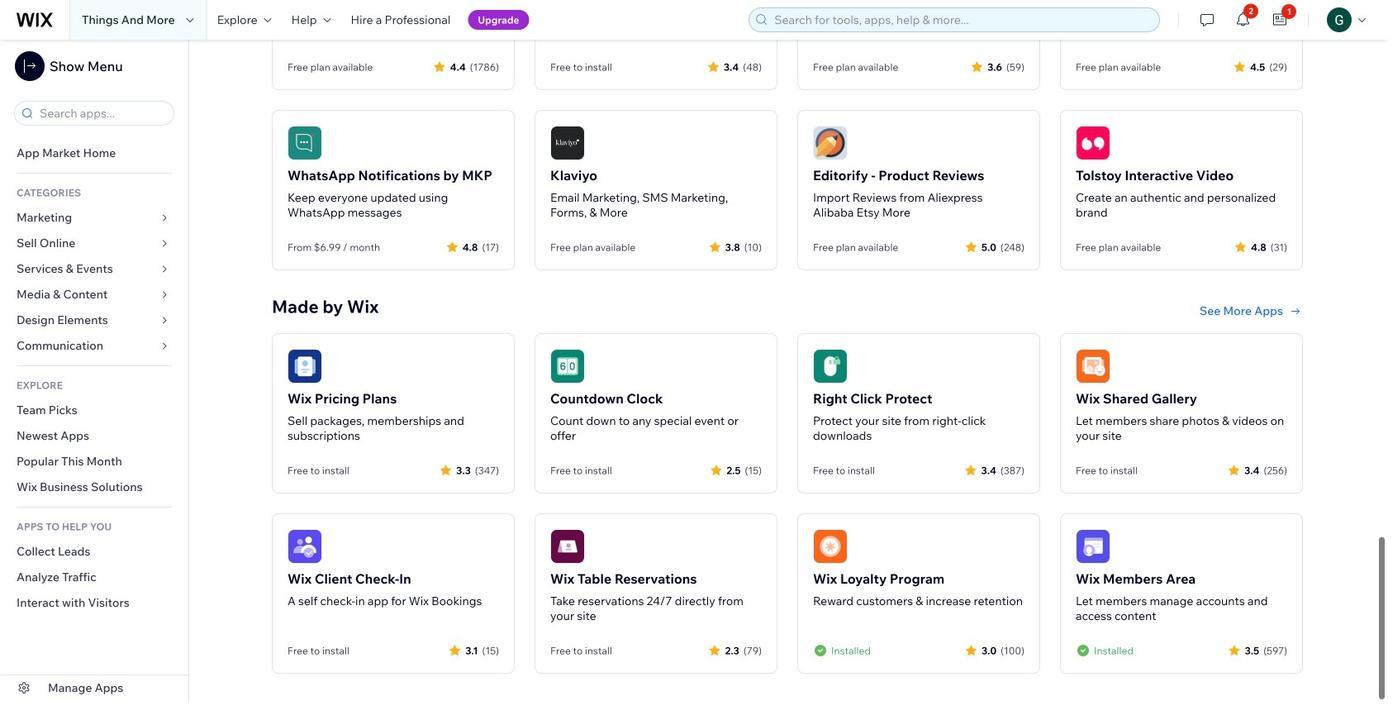 Task type: locate. For each thing, give the bounding box(es) containing it.
wix members area icon image
[[1076, 529, 1111, 564]]

whatsapp notifications by mkp icon image
[[288, 126, 322, 161]]

right click protect icon image
[[813, 349, 848, 384]]

Search apps... field
[[35, 102, 169, 125]]

editorify ‑ product reviews icon image
[[813, 126, 848, 161]]

Search for tools, apps, help & more... field
[[770, 8, 1155, 31]]

sidebar element
[[0, 40, 189, 701]]

wix table reservations icon image
[[551, 529, 585, 564]]



Task type: vqa. For each thing, say whether or not it's contained in the screenshot.
the Wix Members Area icon at the right of the page
yes



Task type: describe. For each thing, give the bounding box(es) containing it.
tolstoy interactive video icon image
[[1076, 126, 1111, 161]]

countdown clock icon image
[[551, 349, 585, 384]]

wix client check-in icon image
[[288, 529, 322, 564]]

wix pricing plans icon image
[[288, 349, 322, 384]]

klaviyo icon image
[[551, 126, 585, 161]]

wix loyalty program icon image
[[813, 529, 848, 564]]

wix shared gallery icon image
[[1076, 349, 1111, 384]]



